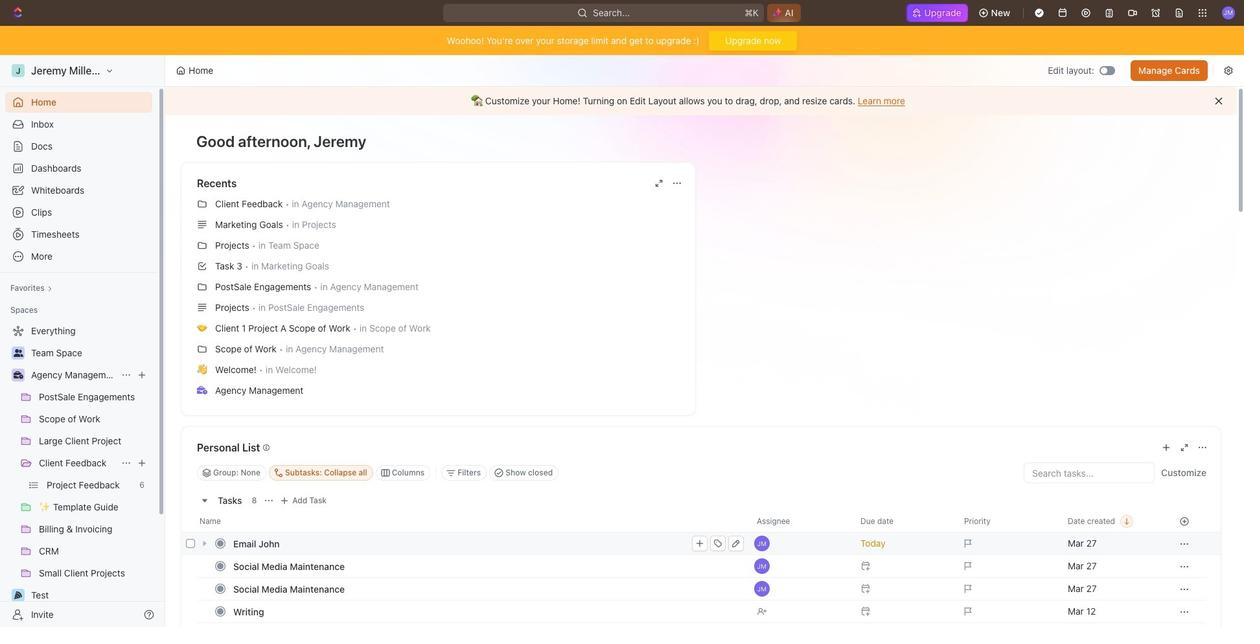 Task type: locate. For each thing, give the bounding box(es) containing it.
0 vertical spatial business time image
[[13, 371, 23, 379]]

tree inside sidebar navigation
[[5, 321, 152, 627]]

1 vertical spatial business time image
[[197, 386, 207, 394]]

Search tasks... text field
[[1025, 463, 1154, 483]]

sidebar navigation
[[0, 55, 168, 627]]

user group image
[[13, 349, 23, 357]]

tree
[[5, 321, 152, 627]]

alert
[[165, 87, 1237, 115]]

set priority image
[[957, 623, 1060, 627]]

business time image
[[13, 371, 23, 379], [197, 386, 207, 394]]

0 horizontal spatial business time image
[[13, 371, 23, 379]]



Task type: describe. For each thing, give the bounding box(es) containing it.
1 horizontal spatial business time image
[[197, 386, 207, 394]]

jeremy miller's workspace, , element
[[12, 64, 25, 77]]

pizza slice image
[[14, 592, 22, 600]]



Task type: vqa. For each thing, say whether or not it's contained in the screenshot.
'eliminate'
no



